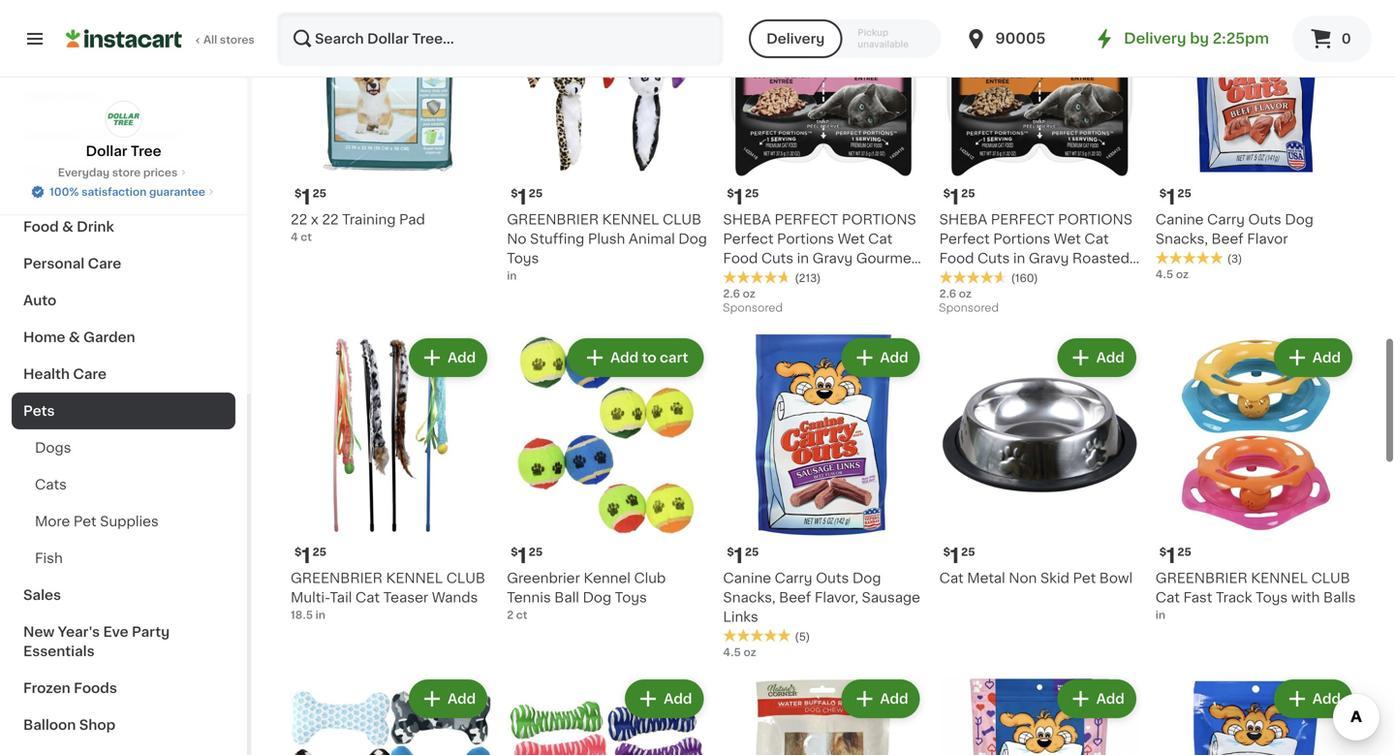 Task type: locate. For each thing, give the bounding box(es) containing it.
2.6 down the chicken
[[940, 289, 957, 299]]

0 horizontal spatial club
[[447, 571, 486, 585]]

1 up the links
[[735, 546, 744, 566]]

beef up '(3)' at top right
[[1212, 232, 1244, 246]]

0 horizontal spatial entree
[[778, 271, 823, 285]]

$ 1 25 up no
[[511, 187, 543, 208]]

tennis
[[507, 591, 551, 604]]

25 up x
[[313, 188, 327, 199]]

1 up multi-
[[302, 546, 311, 566]]

4.5 oz down the links
[[724, 647, 757, 658]]

food for sheba perfect portions perfect portions wet cat food cuts in gravy roasted chicken entree
[[940, 252, 975, 265]]

beef inside canine carry outs dog snacks, beef flavor, sausage links
[[780, 591, 812, 604]]

oz down canine carry outs dog snacks, beef flavor
[[1177, 269, 1189, 280]]

25 up greenbrier
[[529, 547, 543, 557]]

entree for chicken
[[999, 271, 1044, 285]]

0 horizontal spatial beef
[[780, 591, 812, 604]]

0 horizontal spatial 2.6
[[724, 289, 741, 299]]

kennel up with at right bottom
[[1252, 571, 1309, 585]]

in inside sheba perfect portions perfect portions wet cat food cuts in gravy roasted chicken entree
[[1014, 252, 1026, 265]]

outs inside canine carry outs dog snacks, beef flavor, sausage links
[[816, 571, 850, 585]]

oz down salmon
[[743, 289, 756, 299]]

$ 1 25 up multi-
[[295, 546, 327, 566]]

delivery by 2:25pm link
[[1094, 27, 1270, 50]]

outs
[[1249, 213, 1282, 226], [816, 571, 850, 585]]

1 sheba from the left
[[724, 213, 772, 226]]

1 horizontal spatial entree
[[999, 271, 1044, 285]]

kennel for teaser
[[386, 571, 443, 585]]

1 entree from the left
[[778, 271, 823, 285]]

beef for flavor,
[[780, 591, 812, 604]]

2 sheba from the left
[[940, 213, 988, 226]]

kennel up "animal"
[[603, 213, 660, 226]]

1 for greenbrier kennel club tennis ball dog toys
[[518, 546, 527, 566]]

$ 1 25 for greenbrier kennel club tennis ball dog toys
[[511, 546, 543, 566]]

2 gravy from the left
[[1029, 252, 1070, 265]]

2 horizontal spatial kennel
[[1252, 571, 1309, 585]]

sheba up the chicken
[[940, 213, 988, 226]]

entree right the chicken
[[999, 271, 1044, 285]]

frozen foods
[[23, 682, 117, 695]]

1 horizontal spatial ct
[[517, 610, 528, 620]]

product group
[[291, 0, 492, 245], [507, 0, 708, 284], [724, 0, 924, 319], [940, 0, 1141, 319], [1156, 0, 1357, 282], [291, 335, 492, 623], [507, 335, 708, 623], [724, 335, 924, 660], [940, 335, 1141, 588], [1156, 335, 1357, 623], [291, 675, 492, 755], [507, 675, 708, 755], [724, 675, 924, 755], [940, 675, 1141, 755], [1156, 675, 1357, 755]]

gourmet
[[857, 252, 917, 265]]

toys inside greenbrier kennel club cat fast track toys with balls in
[[1256, 591, 1289, 604]]

year's
[[58, 625, 100, 639]]

carry up (5) in the bottom right of the page
[[775, 571, 813, 585]]

0 horizontal spatial 2.6 oz
[[724, 289, 756, 299]]

more pet supplies link
[[12, 503, 236, 540]]

sponsored badge image down salmon
[[724, 303, 782, 314]]

1 horizontal spatial club
[[663, 213, 702, 226]]

floral
[[23, 53, 62, 67]]

25 for canine carry outs dog snacks, beef flavor
[[1178, 188, 1192, 199]]

0 horizontal spatial greenbrier
[[291, 571, 383, 585]]

0 horizontal spatial perfect
[[724, 232, 774, 246]]

home & garden
[[23, 331, 135, 344]]

sheba perfect portions perfect portions wet cat food cuts in gravy gourmet salmon entree
[[724, 213, 917, 285]]

dog up flavor
[[1286, 213, 1314, 226]]

club inside greenbrier kennel club no stuffing plush animal dog toys in
[[663, 213, 702, 226]]

1 horizontal spatial gravy
[[1029, 252, 1070, 265]]

in for greenbrier kennel club multi-tail cat teaser wands 18.5 in
[[316, 610, 326, 620]]

toys
[[507, 252, 539, 265], [615, 591, 647, 604], [1256, 591, 1289, 604]]

& for accessories
[[81, 127, 92, 141]]

4.5 down canine carry outs dog snacks, beef flavor
[[1156, 269, 1174, 280]]

wet inside sheba perfect portions perfect portions wet cat food cuts in gravy gourmet salmon entree
[[838, 232, 865, 246]]

2 2.6 from the left
[[940, 289, 957, 299]]

0 horizontal spatial toys
[[507, 252, 539, 265]]

portions up roasted
[[1059, 213, 1133, 226]]

club for wands
[[447, 571, 486, 585]]

1 up no
[[518, 187, 527, 208]]

cat up roasted
[[1085, 232, 1109, 246]]

in for sheba perfect portions perfect portions wet cat food cuts in gravy roasted chicken entree
[[1014, 252, 1026, 265]]

cat left fast
[[1156, 591, 1181, 604]]

dollar
[[86, 144, 127, 158]]

1 vertical spatial carry
[[775, 571, 813, 585]]

$ 1 25 up the links
[[727, 546, 759, 566]]

1 portions from the left
[[778, 232, 835, 246]]

1 home from the top
[[23, 164, 65, 177]]

sponsored badge image
[[724, 303, 782, 314], [940, 303, 999, 314]]

$ 1 25 up canine carry outs dog snacks, beef flavor
[[1160, 187, 1192, 208]]

club inside greenbrier kennel club multi-tail cat teaser wands 18.5 in
[[447, 571, 486, 585]]

0 horizontal spatial carry
[[775, 571, 813, 585]]

2 horizontal spatial greenbrier
[[1156, 571, 1248, 585]]

0 vertical spatial beef
[[1212, 232, 1244, 246]]

dog right "animal"
[[679, 232, 708, 246]]

cat up gourmet at the right of the page
[[869, 232, 893, 246]]

health
[[23, 367, 70, 381]]

4.5 oz down canine carry outs dog snacks, beef flavor
[[1156, 269, 1189, 280]]

$ for greenbrier kennel club no stuffing plush animal dog toys
[[511, 188, 518, 199]]

1 horizontal spatial delivery
[[1125, 32, 1187, 46]]

home up health
[[23, 331, 65, 344]]

toys down no
[[507, 252, 539, 265]]

25 for sheba perfect portions perfect portions wet cat food cuts in gravy gourmet salmon entree
[[745, 188, 759, 199]]

25 up metal
[[962, 547, 976, 557]]

0 vertical spatial 4.5 oz
[[1156, 269, 1189, 280]]

2 portions from the left
[[994, 232, 1051, 246]]

greenbrier inside greenbrier kennel club no stuffing plush animal dog toys in
[[507, 213, 599, 226]]

wet for roasted
[[1055, 232, 1082, 246]]

care
[[88, 257, 121, 270], [73, 367, 107, 381]]

portions up (160)
[[994, 232, 1051, 246]]

club
[[663, 213, 702, 226], [447, 571, 486, 585], [1312, 571, 1351, 585]]

1 perfect from the left
[[775, 213, 839, 226]]

portions inside sheba perfect portions perfect portions wet cat food cuts in gravy gourmet salmon entree
[[778, 232, 835, 246]]

club for with
[[1312, 571, 1351, 585]]

1 vertical spatial 4.5
[[724, 647, 741, 658]]

portions up gourmet at the right of the page
[[842, 213, 917, 226]]

25 up multi-
[[313, 547, 327, 557]]

& inside the home & garden link
[[69, 331, 80, 344]]

greenbrier up stuffing
[[507, 213, 599, 226]]

wet
[[838, 232, 865, 246], [1055, 232, 1082, 246]]

snacks, inside canine carry outs dog snacks, beef flavor
[[1156, 232, 1209, 246]]

2 horizontal spatial club
[[1312, 571, 1351, 585]]

2 horizontal spatial food
[[940, 252, 975, 265]]

sponsored badge image down the chicken
[[940, 303, 999, 314]]

perfect up salmon
[[724, 232, 774, 246]]

1 horizontal spatial carry
[[1208, 213, 1246, 226]]

food up personal on the top left of the page
[[23, 220, 59, 234]]

1 horizontal spatial portions
[[1059, 213, 1133, 226]]

toys left with at right bottom
[[1256, 591, 1289, 604]]

beef
[[1212, 232, 1244, 246], [780, 591, 812, 604]]

portions inside sheba perfect portions perfect portions wet cat food cuts in gravy roasted chicken entree
[[994, 232, 1051, 246]]

kennel inside greenbrier kennel club multi-tail cat teaser wands 18.5 in
[[386, 571, 443, 585]]

& for garden
[[69, 331, 80, 344]]

sheba for sheba perfect portions perfect portions wet cat food cuts in gravy roasted chicken entree
[[940, 213, 988, 226]]

cat metal non skid pet bowl
[[940, 571, 1133, 585]]

delivery inside "link"
[[1125, 32, 1187, 46]]

gravy up (213)
[[813, 252, 853, 265]]

add inside button
[[611, 351, 639, 365]]

1 2.6 oz from the left
[[724, 289, 756, 299]]

tail
[[330, 591, 352, 604]]

1 horizontal spatial snacks,
[[1156, 232, 1209, 246]]

2 horizontal spatial toys
[[1256, 591, 1289, 604]]

canine
[[1156, 213, 1204, 226], [724, 571, 772, 585]]

entree inside sheba perfect portions perfect portions wet cat food cuts in gravy gourmet salmon entree
[[778, 271, 823, 285]]

0 horizontal spatial 22
[[291, 213, 308, 226]]

1 vertical spatial home
[[23, 331, 65, 344]]

(160)
[[1012, 273, 1039, 284]]

cuts up the chicken
[[978, 252, 1010, 265]]

1 horizontal spatial sheba
[[940, 213, 988, 226]]

dog up sausage
[[853, 571, 882, 585]]

1 horizontal spatial cuts
[[978, 252, 1010, 265]]

oz down the chicken
[[960, 289, 972, 299]]

carry inside canine carry outs dog snacks, beef flavor, sausage links
[[775, 571, 813, 585]]

food up salmon
[[724, 252, 758, 265]]

greenbrier up fast
[[1156, 571, 1248, 585]]

portions inside sheba perfect portions perfect portions wet cat food cuts in gravy gourmet salmon entree
[[842, 213, 917, 226]]

2 22 from the left
[[322, 213, 339, 226]]

$ 1 25 up salmon
[[727, 187, 759, 208]]

gravy inside sheba perfect portions perfect portions wet cat food cuts in gravy roasted chicken entree
[[1029, 252, 1070, 265]]

perfect inside sheba perfect portions perfect portions wet cat food cuts in gravy gourmet salmon entree
[[724, 232, 774, 246]]

ct right 2
[[517, 610, 528, 620]]

0 horizontal spatial sheba
[[724, 213, 772, 226]]

$ for 22 x 22 training pad
[[295, 188, 302, 199]]

cuts for salmon
[[762, 252, 794, 265]]

0
[[1342, 32, 1352, 46]]

1 horizontal spatial perfect
[[991, 213, 1055, 226]]

gravy for gourmet
[[813, 252, 853, 265]]

2 2.6 oz from the left
[[940, 289, 972, 299]]

perfect for sheba perfect portions perfect portions wet cat food cuts in gravy roasted chicken entree
[[940, 232, 990, 246]]

25 up salmon
[[745, 188, 759, 199]]

0 horizontal spatial outs
[[816, 571, 850, 585]]

everyday
[[58, 167, 110, 178]]

1 up 22 x 22 training pad 4 ct
[[302, 187, 311, 208]]

2 cuts from the left
[[978, 252, 1010, 265]]

0 horizontal spatial ct
[[301, 232, 312, 242]]

& inside home improvement & hardware
[[166, 164, 177, 177]]

perfect up (213)
[[775, 213, 839, 226]]

25 for 22 x 22 training pad
[[313, 188, 327, 199]]

2 entree from the left
[[999, 271, 1044, 285]]

25 up canine carry outs dog snacks, beef flavor
[[1178, 188, 1192, 199]]

kennel inside greenbrier kennel club no stuffing plush animal dog toys in
[[603, 213, 660, 226]]

1 up the chicken
[[951, 187, 960, 208]]

greenbrier up tail
[[291, 571, 383, 585]]

perfect up the chicken
[[940, 232, 990, 246]]

beef up (5) in the bottom right of the page
[[780, 591, 812, 604]]

1 vertical spatial outs
[[816, 571, 850, 585]]

canine carry outs dog snacks, beef flavor, sausage links
[[724, 571, 921, 624]]

4.5 oz for canine carry outs dog snacks, beef flavor
[[1156, 269, 1189, 280]]

100% satisfaction guarantee
[[50, 187, 205, 197]]

1 horizontal spatial wet
[[1055, 232, 1082, 246]]

wet up gourmet at the right of the page
[[838, 232, 865, 246]]

1 horizontal spatial 2.6
[[940, 289, 957, 299]]

1 up greenbrier
[[518, 546, 527, 566]]

home for home improvement & hardware
[[23, 164, 65, 177]]

dog inside canine carry outs dog snacks, beef flavor
[[1286, 213, 1314, 226]]

1 vertical spatial ct
[[517, 610, 528, 620]]

1 horizontal spatial canine
[[1156, 213, 1204, 226]]

portions for sheba perfect portions perfect portions wet cat food cuts in gravy roasted chicken entree
[[1059, 213, 1133, 226]]

2.6 down salmon
[[724, 289, 741, 299]]

& up guarantee
[[166, 164, 177, 177]]

delivery
[[1125, 32, 1187, 46], [767, 32, 825, 46]]

canine carry outs dog snacks, beef flavor
[[1156, 213, 1314, 246]]

perfect for roasted
[[991, 213, 1055, 226]]

gravy inside sheba perfect portions perfect portions wet cat food cuts in gravy gourmet salmon entree
[[813, 252, 853, 265]]

0 vertical spatial ct
[[301, 232, 312, 242]]

4.5
[[1156, 269, 1174, 280], [724, 647, 741, 658]]

wet up roasted
[[1055, 232, 1082, 246]]

home inside home improvement & hardware
[[23, 164, 65, 177]]

1 wet from the left
[[838, 232, 865, 246]]

2 portions from the left
[[1059, 213, 1133, 226]]

1 horizontal spatial sponsored badge image
[[940, 303, 999, 314]]

& left drink
[[62, 220, 73, 234]]

2.6
[[724, 289, 741, 299], [940, 289, 957, 299]]

essentials
[[23, 645, 95, 658]]

dog inside canine carry outs dog snacks, beef flavor, sausage links
[[853, 571, 882, 585]]

gravy for roasted
[[1029, 252, 1070, 265]]

0 horizontal spatial portions
[[842, 213, 917, 226]]

wet inside sheba perfect portions perfect portions wet cat food cuts in gravy roasted chicken entree
[[1055, 232, 1082, 246]]

0 horizontal spatial food
[[23, 220, 59, 234]]

$ 1 25 for 22 x 22 training pad
[[295, 187, 327, 208]]

club up wands
[[447, 571, 486, 585]]

22 right x
[[322, 213, 339, 226]]

perfect inside sheba perfect portions perfect portions wet cat food cuts in gravy roasted chicken entree
[[991, 213, 1055, 226]]

stuffing
[[530, 232, 585, 246]]

1 horizontal spatial outs
[[1249, 213, 1282, 226]]

1 for greenbrier kennel club multi-tail cat teaser wands
[[302, 546, 311, 566]]

4
[[291, 232, 298, 242]]

1 for canine carry outs dog snacks, beef flavor, sausage links
[[735, 546, 744, 566]]

100% satisfaction guarantee button
[[30, 180, 217, 200]]

cuts for chicken
[[978, 252, 1010, 265]]

25 up stuffing
[[529, 188, 543, 199]]

$ 1 25 for sheba perfect portions perfect portions wet cat food cuts in gravy roasted chicken entree
[[944, 187, 976, 208]]

add to cart
[[611, 351, 689, 365]]

& up dollar
[[81, 127, 92, 141]]

care down home & garden
[[73, 367, 107, 381]]

in for sheba perfect portions perfect portions wet cat food cuts in gravy gourmet salmon entree
[[798, 252, 810, 265]]

0 horizontal spatial 4.5
[[724, 647, 741, 658]]

add button
[[411, 340, 486, 375], [844, 340, 919, 375], [1060, 340, 1135, 375], [1277, 340, 1351, 375], [411, 681, 486, 716], [627, 681, 702, 716], [844, 681, 919, 716], [1060, 681, 1135, 716], [1277, 681, 1351, 716]]

$ 1 25 for greenbrier kennel club cat fast track toys with balls
[[1160, 546, 1192, 566]]

care for personal care
[[88, 257, 121, 270]]

0 horizontal spatial portions
[[778, 232, 835, 246]]

in
[[798, 252, 810, 265], [1014, 252, 1026, 265], [507, 271, 517, 281], [316, 610, 326, 620], [1156, 610, 1166, 620]]

kennel up teaser
[[386, 571, 443, 585]]

kennel for toys
[[1252, 571, 1309, 585]]

health care
[[23, 367, 107, 381]]

$ 1 25 up metal
[[944, 546, 976, 566]]

outs for flavor,
[[816, 571, 850, 585]]

party
[[132, 625, 170, 639]]

1 for cat metal non skid pet bowl
[[951, 546, 960, 566]]

2.6 oz down salmon
[[724, 289, 756, 299]]

food & drink link
[[12, 208, 236, 245]]

canine inside canine carry outs dog snacks, beef flavor, sausage links
[[724, 571, 772, 585]]

food up the chicken
[[940, 252, 975, 265]]

delivery inside button
[[767, 32, 825, 46]]

1 vertical spatial pet
[[1074, 571, 1097, 585]]

0 horizontal spatial cuts
[[762, 252, 794, 265]]

by
[[1191, 32, 1210, 46]]

0 horizontal spatial wet
[[838, 232, 865, 246]]

beef inside canine carry outs dog snacks, beef flavor
[[1212, 232, 1244, 246]]

1 horizontal spatial portions
[[994, 232, 1051, 246]]

toys inside greenbrier kennel club tennis ball dog toys 2 ct
[[615, 591, 647, 604]]

snacks, inside canine carry outs dog snacks, beef flavor, sausage links
[[724, 591, 776, 604]]

0 horizontal spatial perfect
[[775, 213, 839, 226]]

1 horizontal spatial 2.6 oz
[[940, 289, 972, 299]]

sheba inside sheba perfect portions perfect portions wet cat food cuts in gravy roasted chicken entree
[[940, 213, 988, 226]]

club inside greenbrier kennel club cat fast track toys with balls in
[[1312, 571, 1351, 585]]

beef for flavor
[[1212, 232, 1244, 246]]

perfect inside sheba perfect portions perfect portions wet cat food cuts in gravy gourmet salmon entree
[[775, 213, 839, 226]]

carry inside canine carry outs dog snacks, beef flavor
[[1208, 213, 1246, 226]]

food inside sheba perfect portions perfect portions wet cat food cuts in gravy gourmet salmon entree
[[724, 252, 758, 265]]

1 2.6 from the left
[[724, 289, 741, 299]]

2.6 oz down the chicken
[[940, 289, 972, 299]]

pet right 'skid'
[[1074, 571, 1097, 585]]

2.6 for chicken
[[940, 289, 957, 299]]

plush
[[588, 232, 626, 246]]

snacks, for canine carry outs dog snacks, beef flavor
[[1156, 232, 1209, 246]]

1 perfect from the left
[[724, 232, 774, 246]]

& left garden
[[69, 331, 80, 344]]

1 vertical spatial care
[[73, 367, 107, 381]]

personal
[[23, 257, 85, 270]]

oz
[[1177, 269, 1189, 280], [743, 289, 756, 299], [960, 289, 972, 299], [744, 647, 757, 658]]

track
[[1217, 591, 1253, 604]]

$ for greenbrier kennel club multi-tail cat teaser wands
[[295, 547, 302, 557]]

cuts inside sheba perfect portions perfect portions wet cat food cuts in gravy gourmet salmon entree
[[762, 252, 794, 265]]

sheba up salmon
[[724, 213, 772, 226]]

more
[[35, 515, 70, 528]]

1 vertical spatial 4.5 oz
[[724, 647, 757, 658]]

1 up canine carry outs dog snacks, beef flavor
[[1167, 187, 1176, 208]]

1 gravy from the left
[[813, 252, 853, 265]]

portions for salmon
[[778, 232, 835, 246]]

1 horizontal spatial greenbrier
[[507, 213, 599, 226]]

kennel inside greenbrier kennel club cat fast track toys with balls in
[[1252, 571, 1309, 585]]

25 up the links
[[745, 547, 759, 557]]

2 sponsored badge image from the left
[[940, 303, 999, 314]]

0 horizontal spatial 4.5 oz
[[724, 647, 757, 658]]

25 for cat metal non skid pet bowl
[[962, 547, 976, 557]]

oz for sheba perfect portions perfect portions wet cat food cuts in gravy roasted chicken entree
[[960, 289, 972, 299]]

snacks,
[[1156, 232, 1209, 246], [724, 591, 776, 604]]

everyday store prices
[[58, 167, 178, 178]]

portions inside sheba perfect portions perfect portions wet cat food cuts in gravy roasted chicken entree
[[1059, 213, 1133, 226]]

1 horizontal spatial kennel
[[603, 213, 660, 226]]

in inside greenbrier kennel club no stuffing plush animal dog toys in
[[507, 271, 517, 281]]

1 for 22 x 22 training pad
[[302, 187, 311, 208]]

0 vertical spatial home
[[23, 164, 65, 177]]

snacks, left flavor
[[1156, 232, 1209, 246]]

None search field
[[277, 12, 724, 66]]

ball
[[555, 591, 580, 604]]

0 vertical spatial carry
[[1208, 213, 1246, 226]]

&
[[81, 127, 92, 141], [166, 164, 177, 177], [62, 220, 73, 234], [69, 331, 80, 344]]

2:25pm
[[1213, 32, 1270, 46]]

greenbrier inside greenbrier kennel club multi-tail cat teaser wands 18.5 in
[[291, 571, 383, 585]]

1 horizontal spatial food
[[724, 252, 758, 265]]

1 vertical spatial canine
[[724, 571, 772, 585]]

cuts inside sheba perfect portions perfect portions wet cat food cuts in gravy roasted chicken entree
[[978, 252, 1010, 265]]

sheba inside sheba perfect portions perfect portions wet cat food cuts in gravy gourmet salmon entree
[[724, 213, 772, 226]]

electronics
[[23, 90, 102, 104]]

improvement
[[69, 164, 163, 177]]

care down drink
[[88, 257, 121, 270]]

toys down club at the left bottom
[[615, 591, 647, 604]]

4.5 down the links
[[724, 647, 741, 658]]

entree inside sheba perfect portions perfect portions wet cat food cuts in gravy roasted chicken entree
[[999, 271, 1044, 285]]

greenbrier inside greenbrier kennel club cat fast track toys with balls in
[[1156, 571, 1248, 585]]

0 horizontal spatial gravy
[[813, 252, 853, 265]]

food inside sheba perfect portions perfect portions wet cat food cuts in gravy roasted chicken entree
[[940, 252, 975, 265]]

1 up cat metal non skid pet bowl
[[951, 546, 960, 566]]

0 horizontal spatial snacks,
[[724, 591, 776, 604]]

22 left x
[[291, 213, 308, 226]]

carry up '(3)' at top right
[[1208, 213, 1246, 226]]

1 cuts from the left
[[762, 252, 794, 265]]

4.5 for canine carry outs dog snacks, beef flavor, sausage links
[[724, 647, 741, 658]]

balloon
[[23, 718, 76, 732]]

$ 1 25 up greenbrier
[[511, 546, 543, 566]]

25 up the chicken
[[962, 188, 976, 199]]

& inside apparel & accessories link
[[81, 127, 92, 141]]

0 horizontal spatial sponsored badge image
[[724, 303, 782, 314]]

90005 button
[[965, 12, 1081, 66]]

perfect for gourmet
[[775, 213, 839, 226]]

home up hardware
[[23, 164, 65, 177]]

0 vertical spatial 4.5
[[1156, 269, 1174, 280]]

in inside greenbrier kennel club cat fast track toys with balls in
[[1156, 610, 1166, 620]]

portions up (213)
[[778, 232, 835, 246]]

2 perfect from the left
[[991, 213, 1055, 226]]

1 vertical spatial beef
[[780, 591, 812, 604]]

1 horizontal spatial perfect
[[940, 232, 990, 246]]

1 for sheba perfect portions perfect portions wet cat food cuts in gravy roasted chicken entree
[[951, 187, 960, 208]]

canine inside canine carry outs dog snacks, beef flavor
[[1156, 213, 1204, 226]]

1 22 from the left
[[291, 213, 308, 226]]

0 horizontal spatial canine
[[724, 571, 772, 585]]

accessories
[[96, 127, 182, 141]]

0 vertical spatial care
[[88, 257, 121, 270]]

with
[[1292, 591, 1321, 604]]

1 up salmon
[[735, 187, 744, 208]]

0 vertical spatial pet
[[74, 515, 97, 528]]

entree
[[778, 271, 823, 285], [999, 271, 1044, 285]]

salmon
[[724, 271, 774, 285]]

toys inside greenbrier kennel club no stuffing plush animal dog toys in
[[507, 252, 539, 265]]

$ 1 25 up fast
[[1160, 546, 1192, 566]]

perfect
[[775, 213, 839, 226], [991, 213, 1055, 226]]

fast
[[1184, 591, 1213, 604]]

1 horizontal spatial 4.5
[[1156, 269, 1174, 280]]

greenbrier
[[507, 213, 599, 226], [291, 571, 383, 585], [1156, 571, 1248, 585]]

in inside greenbrier kennel club multi-tail cat teaser wands 18.5 in
[[316, 610, 326, 620]]

apparel & accessories link
[[12, 115, 236, 152]]

2 perfect from the left
[[940, 232, 990, 246]]

outs up the flavor,
[[816, 571, 850, 585]]

1 vertical spatial snacks,
[[724, 591, 776, 604]]

0 vertical spatial outs
[[1249, 213, 1282, 226]]

$ for greenbrier kennel club cat fast track toys with balls
[[1160, 547, 1167, 557]]

carry
[[1208, 213, 1246, 226], [775, 571, 813, 585]]

gravy up (160)
[[1029, 252, 1070, 265]]

in inside sheba perfect portions perfect portions wet cat food cuts in gravy gourmet salmon entree
[[798, 252, 810, 265]]

cat right tail
[[356, 591, 380, 604]]

$ for canine carry outs dog snacks, beef flavor
[[1160, 188, 1167, 199]]

oz down the links
[[744, 647, 757, 658]]

all stores link
[[66, 12, 256, 66]]

1 sponsored badge image from the left
[[724, 303, 782, 314]]

dog
[[1286, 213, 1314, 226], [679, 232, 708, 246], [853, 571, 882, 585], [583, 591, 612, 604]]

25 up fast
[[1178, 547, 1192, 557]]

1 for sheba perfect portions perfect portions wet cat food cuts in gravy gourmet salmon entree
[[735, 187, 744, 208]]

2 home from the top
[[23, 331, 65, 344]]

1 for greenbrier kennel club no stuffing plush animal dog toys
[[518, 187, 527, 208]]

& inside food & drink link
[[62, 220, 73, 234]]

1 horizontal spatial toys
[[615, 591, 647, 604]]

$ for cat metal non skid pet bowl
[[944, 547, 951, 557]]

$ for sheba perfect portions perfect portions wet cat food cuts in gravy roasted chicken entree
[[944, 188, 951, 199]]

$ 1 25 up x
[[295, 187, 327, 208]]

1 portions from the left
[[842, 213, 917, 226]]

2 wet from the left
[[1055, 232, 1082, 246]]

club up balls
[[1312, 571, 1351, 585]]

outs inside canine carry outs dog snacks, beef flavor
[[1249, 213, 1282, 226]]

1 horizontal spatial beef
[[1212, 232, 1244, 246]]

1 horizontal spatial 4.5 oz
[[1156, 269, 1189, 280]]

0 horizontal spatial kennel
[[386, 571, 443, 585]]

dog inside greenbrier kennel club tennis ball dog toys 2 ct
[[583, 591, 612, 604]]

0 horizontal spatial pet
[[74, 515, 97, 528]]

snacks, up the links
[[724, 591, 776, 604]]

0 horizontal spatial delivery
[[767, 32, 825, 46]]

1 horizontal spatial 22
[[322, 213, 339, 226]]

dog inside greenbrier kennel club no stuffing plush animal dog toys in
[[679, 232, 708, 246]]

cuts up salmon
[[762, 252, 794, 265]]

club up "animal"
[[663, 213, 702, 226]]

perfect inside sheba perfect portions perfect portions wet cat food cuts in gravy roasted chicken entree
[[940, 232, 990, 246]]

cuts
[[762, 252, 794, 265], [978, 252, 1010, 265]]

2.6 oz for sheba perfect portions perfect portions wet cat food cuts in gravy roasted chicken entree
[[940, 289, 972, 299]]

skid
[[1041, 571, 1070, 585]]

0 vertical spatial snacks,
[[1156, 232, 1209, 246]]

$ 1 25 for cat metal non skid pet bowl
[[944, 546, 976, 566]]

0 vertical spatial canine
[[1156, 213, 1204, 226]]



Task type: vqa. For each thing, say whether or not it's contained in the screenshot.
Medium in Sprouts Brazil Medium Roast Ground Coffee 10 Oz
no



Task type: describe. For each thing, give the bounding box(es) containing it.
auto link
[[12, 282, 236, 319]]

dogs
[[35, 441, 71, 455]]

in for greenbrier kennel club no stuffing plush animal dog toys in
[[507, 271, 517, 281]]

2.6 oz for sheba perfect portions perfect portions wet cat food cuts in gravy gourmet salmon entree
[[724, 289, 756, 299]]

multi-
[[291, 591, 330, 604]]

wet for gourmet
[[838, 232, 865, 246]]

delivery for delivery by 2:25pm
[[1125, 32, 1187, 46]]

entree for salmon
[[778, 271, 823, 285]]

$ 1 25 for greenbrier kennel club no stuffing plush animal dog toys
[[511, 187, 543, 208]]

apparel & accessories
[[23, 127, 182, 141]]

pets
[[23, 404, 55, 418]]

90005
[[996, 32, 1046, 46]]

25 for greenbrier kennel club multi-tail cat teaser wands
[[313, 547, 327, 557]]

cats link
[[12, 466, 236, 503]]

home improvement & hardware link
[[12, 152, 236, 208]]

guarantee
[[149, 187, 205, 197]]

cat inside greenbrier kennel club multi-tail cat teaser wands 18.5 in
[[356, 591, 380, 604]]

carry for flavor,
[[775, 571, 813, 585]]

25 for greenbrier kennel club no stuffing plush animal dog toys
[[529, 188, 543, 199]]

non
[[1009, 571, 1038, 585]]

4.5 for canine carry outs dog snacks, beef flavor
[[1156, 269, 1174, 280]]

club
[[634, 571, 666, 585]]

personal care
[[23, 257, 121, 270]]

all
[[204, 34, 217, 45]]

eve
[[103, 625, 129, 639]]

100%
[[50, 187, 79, 197]]

greenbrier kennel club multi-tail cat teaser wands 18.5 in
[[291, 571, 486, 620]]

hardware
[[23, 183, 91, 197]]

2.6 for salmon
[[724, 289, 741, 299]]

2
[[507, 610, 514, 620]]

fish link
[[12, 540, 236, 577]]

auto
[[23, 294, 56, 307]]

ct inside 22 x 22 training pad 4 ct
[[301, 232, 312, 242]]

personal care link
[[12, 245, 236, 282]]

toys for greenbrier kennel club cat fast track toys with balls
[[1256, 591, 1289, 604]]

home improvement & hardware
[[23, 164, 177, 197]]

(5)
[[795, 631, 811, 642]]

greenbrier kennel club cat fast track toys with balls in
[[1156, 571, 1357, 620]]

x
[[311, 213, 319, 226]]

oz for canine carry outs dog snacks, beef flavor, sausage links
[[744, 647, 757, 658]]

pad
[[399, 213, 425, 226]]

toys for greenbrier kennel club tennis ball dog toys
[[615, 591, 647, 604]]

teaser
[[384, 591, 429, 604]]

garden
[[83, 331, 135, 344]]

sheba for sheba perfect portions perfect portions wet cat food cuts in gravy gourmet salmon entree
[[724, 213, 772, 226]]

delivery for delivery
[[767, 32, 825, 46]]

cat left metal
[[940, 571, 964, 585]]

(3)
[[1228, 254, 1243, 264]]

22 x 22 training pad 4 ct
[[291, 213, 425, 242]]

everyday store prices link
[[58, 165, 189, 180]]

supplies
[[100, 515, 159, 528]]

care for health care
[[73, 367, 107, 381]]

outs for flavor
[[1249, 213, 1282, 226]]

home & garden link
[[12, 319, 236, 356]]

ct inside greenbrier kennel club tennis ball dog toys 2 ct
[[517, 610, 528, 620]]

dogs link
[[12, 429, 236, 466]]

$ 1 25 for canine carry outs dog snacks, beef flavor
[[1160, 187, 1192, 208]]

links
[[724, 610, 759, 624]]

cat inside greenbrier kennel club cat fast track toys with balls in
[[1156, 591, 1181, 604]]

in for greenbrier kennel club cat fast track toys with balls in
[[1156, 610, 1166, 620]]

food for sheba perfect portions perfect portions wet cat food cuts in gravy gourmet salmon entree
[[724, 252, 758, 265]]

club for dog
[[663, 213, 702, 226]]

cat inside sheba perfect portions perfect portions wet cat food cuts in gravy gourmet salmon entree
[[869, 232, 893, 246]]

sales
[[23, 588, 61, 602]]

add to cart button
[[570, 340, 702, 375]]

dollar tree
[[86, 144, 161, 158]]

new year's eve party essentials
[[23, 625, 170, 658]]

animal
[[629, 232, 675, 246]]

sponsored badge image for salmon
[[724, 303, 782, 314]]

greenbrier kennel club tennis ball dog toys 2 ct
[[507, 571, 666, 620]]

$ 1 25 for canine carry outs dog snacks, beef flavor, sausage links
[[727, 546, 759, 566]]

food & drink
[[23, 220, 114, 234]]

frozen
[[23, 682, 71, 695]]

oz for canine carry outs dog snacks, beef flavor
[[1177, 269, 1189, 280]]

kennel for animal
[[603, 213, 660, 226]]

chicken
[[940, 271, 996, 285]]

perfect for sheba perfect portions perfect portions wet cat food cuts in gravy gourmet salmon entree
[[724, 232, 774, 246]]

1 for greenbrier kennel club cat fast track toys with balls
[[1167, 546, 1176, 566]]

new
[[23, 625, 55, 639]]

satisfaction
[[82, 187, 147, 197]]

store
[[112, 167, 141, 178]]

balls
[[1324, 591, 1357, 604]]

frozen foods link
[[12, 670, 236, 707]]

floral link
[[12, 42, 236, 79]]

greenbrier for tail
[[291, 571, 383, 585]]

greenbrier kennel club no stuffing plush animal dog toys in
[[507, 213, 708, 281]]

training
[[342, 213, 396, 226]]

$ 1 25 for greenbrier kennel club multi-tail cat teaser wands
[[295, 546, 327, 566]]

flavor
[[1248, 232, 1289, 246]]

home for home & garden
[[23, 331, 65, 344]]

pets link
[[12, 393, 236, 429]]

$ 1 25 for sheba perfect portions perfect portions wet cat food cuts in gravy gourmet salmon entree
[[727, 187, 759, 208]]

balloon shop
[[23, 718, 116, 732]]

sales link
[[12, 577, 236, 614]]

Search field
[[279, 14, 722, 64]]

apparel
[[23, 127, 78, 141]]

1 for canine carry outs dog snacks, beef flavor
[[1167, 187, 1176, 208]]

sheba perfect portions perfect portions wet cat food cuts in gravy roasted chicken entree
[[940, 213, 1133, 285]]

greenbrier for fast
[[1156, 571, 1248, 585]]

prices
[[143, 167, 178, 178]]

carry for flavor
[[1208, 213, 1246, 226]]

cats
[[35, 478, 67, 491]]

18.5
[[291, 610, 313, 620]]

sausage
[[862, 591, 921, 604]]

25 for greenbrier kennel club cat fast track toys with balls
[[1178, 547, 1192, 557]]

sponsored badge image for chicken
[[940, 303, 999, 314]]

oz for sheba perfect portions perfect portions wet cat food cuts in gravy gourmet salmon entree
[[743, 289, 756, 299]]

1 horizontal spatial pet
[[1074, 571, 1097, 585]]

dollar tree logo image
[[105, 101, 142, 138]]

shop
[[79, 718, 116, 732]]

25 for canine carry outs dog snacks, beef flavor, sausage links
[[745, 547, 759, 557]]

portions for sheba perfect portions perfect portions wet cat food cuts in gravy gourmet salmon entree
[[842, 213, 917, 226]]

wands
[[432, 591, 478, 604]]

foods
[[74, 682, 117, 695]]

greenbrier for stuffing
[[507, 213, 599, 226]]

instacart logo image
[[66, 27, 182, 50]]

no
[[507, 232, 527, 246]]

snacks, for canine carry outs dog snacks, beef flavor, sausage links
[[724, 591, 776, 604]]

25 for sheba perfect portions perfect portions wet cat food cuts in gravy roasted chicken entree
[[962, 188, 976, 199]]

all stores
[[204, 34, 255, 45]]

portions for chicken
[[994, 232, 1051, 246]]

$ for greenbrier kennel club tennis ball dog toys
[[511, 547, 518, 557]]

$ for canine carry outs dog snacks, beef flavor, sausage links
[[727, 547, 735, 557]]

25 for greenbrier kennel club tennis ball dog toys
[[529, 547, 543, 557]]

balloon shop link
[[12, 707, 236, 744]]

drink
[[77, 220, 114, 234]]

delivery button
[[749, 19, 843, 58]]

service type group
[[749, 19, 942, 58]]

4.5 oz for canine carry outs dog snacks, beef flavor, sausage links
[[724, 647, 757, 658]]

(213)
[[795, 273, 821, 284]]

$ for sheba perfect portions perfect portions wet cat food cuts in gravy gourmet salmon entree
[[727, 188, 735, 199]]

& for drink
[[62, 220, 73, 234]]

canine for canine carry outs dog snacks, beef flavor
[[1156, 213, 1204, 226]]

cat inside sheba perfect portions perfect portions wet cat food cuts in gravy roasted chicken entree
[[1085, 232, 1109, 246]]

canine for canine carry outs dog snacks, beef flavor, sausage links
[[724, 571, 772, 585]]

stores
[[220, 34, 255, 45]]



